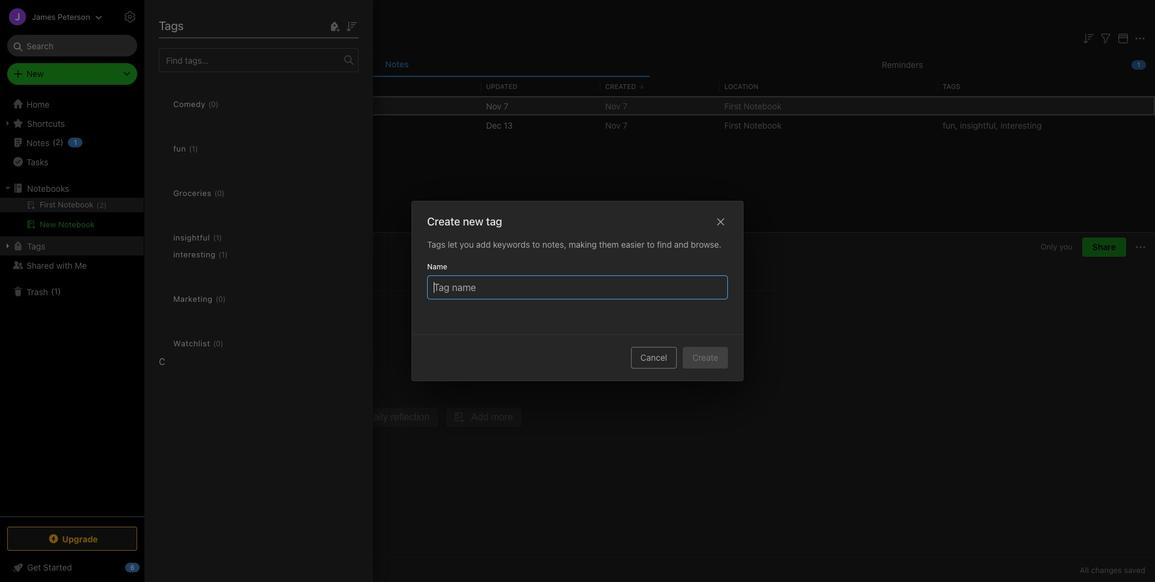 Task type: locate. For each thing, give the bounding box(es) containing it.
) for comedy
[[216, 100, 219, 109]]

) inside trash ( 1 )
[[58, 287, 61, 296]]

tags let you add keywords to notes, making them easier to find and browse.
[[427, 240, 722, 250]]

) for insightful
[[219, 233, 222, 242]]

nov 7
[[486, 101, 509, 111], [605, 101, 628, 111], [605, 120, 628, 130]]

changes
[[1092, 566, 1122, 575]]

( inside comedy ( 0 )
[[209, 100, 211, 109]]

0 for watchlist
[[216, 339, 221, 348]]

( for groceries
[[215, 189, 217, 198]]

0 right the comedy
[[211, 100, 216, 109]]

1 vertical spatial new
[[40, 220, 56, 229]]

notebooks link
[[0, 179, 144, 198]]

nov
[[486, 101, 502, 111], [605, 101, 621, 111], [605, 120, 621, 130]]

) inside marketing ( 0 )
[[223, 295, 226, 304]]

tree containing home
[[0, 94, 144, 516]]

shared with me
[[26, 260, 87, 271]]

expand notebooks image
[[3, 184, 13, 193]]

) right marketing
[[223, 295, 226, 304]]

) inside groceries ( 0 )
[[222, 189, 225, 198]]

share
[[1093, 242, 1116, 252]]

) right "groceries" at the top
[[222, 189, 225, 198]]

) inside comedy ( 0 )
[[216, 100, 219, 109]]

1 inside trash ( 1 )
[[54, 287, 58, 296]]

13
[[504, 120, 513, 130]]

0 horizontal spatial create
[[427, 215, 460, 228]]

( right the comedy
[[209, 100, 211, 109]]

find
[[657, 240, 672, 250]]

2 inside the notes ( 2 )
[[56, 137, 60, 147]]

notes inside notes button
[[385, 59, 409, 69]]

cancel button
[[631, 347, 677, 369]]

create for create
[[693, 353, 719, 363]]

( inside groceries ( 0 )
[[215, 189, 217, 198]]

with
[[56, 260, 73, 271]]

c row group
[[159, 72, 368, 583]]

tags left let
[[427, 240, 446, 250]]

1 horizontal spatial notes
[[385, 59, 409, 69]]

Name text field
[[433, 276, 723, 299]]

Note Editor text field
[[144, 291, 1156, 558]]

untitled
[[159, 101, 190, 111]]

) inside the notes ( 2 )
[[60, 137, 63, 147]]

( inside marketing ( 0 )
[[216, 295, 218, 304]]

( inside trash ( 1 )
[[51, 287, 54, 296]]

) inside insightful ( 1 )
[[219, 233, 222, 242]]

you inside note window element
[[1060, 242, 1073, 252]]

)
[[216, 100, 219, 109], [60, 137, 63, 147], [195, 144, 198, 153], [222, 189, 225, 198], [219, 233, 222, 242], [225, 250, 228, 259], [58, 287, 61, 296], [223, 295, 226, 304], [221, 339, 223, 348]]

notes for notes ( 2 )
[[26, 138, 49, 148]]

row group
[[144, 96, 1156, 135]]

dec
[[486, 120, 502, 130]]

notebook inside group
[[58, 220, 95, 229]]

new inside popup button
[[26, 69, 44, 79]]

1 horizontal spatial to
[[647, 240, 655, 250]]

( right marketing
[[216, 295, 218, 304]]

first notebook
[[173, 12, 258, 26], [725, 101, 782, 111], [725, 120, 782, 130], [196, 242, 250, 252]]

1 horizontal spatial interesting
[[1001, 120, 1042, 130]]

shortcuts button
[[0, 114, 144, 133]]

create inside button
[[693, 353, 719, 363]]

( inside the notes ( 2 )
[[53, 137, 56, 147]]

create for create new tag
[[427, 215, 460, 228]]

shared
[[26, 260, 54, 271]]

( right watchlist
[[213, 339, 216, 348]]

create right cancel at the right of the page
[[693, 353, 719, 363]]

1 inside insightful ( 1 )
[[216, 233, 219, 242]]

new
[[26, 69, 44, 79], [40, 220, 56, 229]]

0
[[211, 100, 216, 109], [217, 189, 222, 198], [218, 295, 223, 304], [216, 339, 221, 348]]

1 horizontal spatial create
[[693, 353, 719, 363]]

Find tags… text field
[[159, 52, 344, 68]]

notes button
[[144, 53, 650, 77]]

0 horizontal spatial to
[[532, 240, 540, 250]]

( for interesting
[[219, 250, 222, 259]]

share button
[[1083, 238, 1127, 257]]

comedy
[[173, 99, 206, 109]]

notes,
[[543, 240, 567, 250]]

interesting
[[1001, 120, 1042, 130], [173, 250, 216, 259]]

( down insightful ( 1 )
[[219, 250, 222, 259]]

) inside 'fun ( 1 )'
[[195, 144, 198, 153]]

upgrade
[[62, 534, 98, 544]]

0 vertical spatial new
[[26, 69, 44, 79]]

add
[[476, 240, 491, 250]]

0 inside groceries ( 0 )
[[217, 189, 222, 198]]

) inside interesting ( 1 )
[[225, 250, 228, 259]]

0 inside marketing ( 0 )
[[218, 295, 223, 304]]

notes inside the notes ( 2 )
[[26, 138, 49, 148]]

) inside the watchlist ( 0 )
[[221, 339, 223, 348]]

all changes saved
[[1080, 566, 1146, 575]]

1 inside 'fun ( 1 )'
[[192, 144, 195, 153]]

create new tag image
[[327, 19, 342, 33]]

interesting ( 1 )
[[173, 250, 228, 259]]

0 inside comedy ( 0 )
[[211, 100, 216, 109]]

) up marketing ( 0 )
[[225, 250, 228, 259]]

( down shortcuts
[[53, 137, 56, 147]]

to left 'notes,'
[[532, 240, 540, 250]]

( inside 'fun ( 1 )'
[[189, 144, 192, 153]]

0 vertical spatial 2
[[159, 33, 164, 43]]

tab list
[[144, 53, 1156, 77]]

( right the trash
[[51, 287, 54, 296]]

you right let
[[460, 240, 474, 250]]

new inside button
[[40, 220, 56, 229]]

( inside the watchlist ( 0 )
[[213, 339, 216, 348]]

tags up the fun,
[[943, 82, 961, 90]]

settings image
[[123, 10, 137, 24]]

tasks
[[26, 157, 48, 167]]

notebook
[[202, 12, 258, 26], [744, 101, 782, 111], [744, 120, 782, 130], [58, 220, 95, 229], [214, 242, 250, 252]]

trash ( 1 )
[[26, 287, 61, 297]]

shared with me link
[[0, 256, 144, 275]]

you right only
[[1060, 242, 1073, 252]]

tasks button
[[0, 152, 144, 172]]

1 vertical spatial create
[[693, 353, 719, 363]]

fun,
[[943, 120, 958, 130]]

shortcuts
[[27, 118, 65, 129]]

1
[[1138, 60, 1141, 68], [74, 138, 77, 146], [192, 144, 195, 153], [216, 233, 219, 242], [222, 250, 225, 259], [54, 287, 58, 296]]

) right 'fun'
[[195, 144, 198, 153]]

first
[[173, 12, 199, 26], [725, 101, 742, 111], [725, 120, 742, 130], [196, 242, 212, 252]]

0 horizontal spatial notes
[[26, 138, 49, 148]]

1 horizontal spatial you
[[1060, 242, 1073, 252]]

first notebook inside button
[[196, 242, 250, 252]]

notes
[[166, 33, 188, 43]]

tree
[[0, 94, 144, 516]]

groceries ( 0 )
[[173, 188, 225, 198]]

1 for trash
[[54, 287, 58, 296]]

1 vertical spatial interesting
[[173, 250, 216, 259]]

( up interesting ( 1 )
[[213, 233, 216, 242]]

) right the comedy
[[216, 100, 219, 109]]

7 for 7
[[623, 101, 628, 111]]

fun
[[173, 144, 186, 153]]

interesting inside 'c' row group
[[173, 250, 216, 259]]

you
[[460, 240, 474, 250], [1060, 242, 1073, 252]]

close image
[[714, 215, 728, 230]]

create up let
[[427, 215, 460, 228]]

notes ( 2 )
[[26, 137, 63, 148]]

( inside interesting ( 1 )
[[219, 250, 222, 259]]

notebooks
[[27, 183, 69, 194]]

2 down shortcuts
[[56, 137, 60, 147]]

expand tags image
[[3, 241, 13, 251]]

( for notes
[[53, 137, 56, 147]]

trash
[[26, 287, 48, 297]]

2
[[159, 33, 164, 43], [56, 137, 60, 147]]

location
[[725, 82, 759, 90]]

) for marketing
[[223, 295, 226, 304]]

groceries
[[173, 188, 212, 198]]

2 left notes
[[159, 33, 164, 43]]

new up the home
[[26, 69, 44, 79]]

0 right marketing
[[218, 295, 223, 304]]

0 vertical spatial interesting
[[1001, 120, 1042, 130]]

new up tags button
[[40, 220, 56, 229]]

7
[[504, 101, 509, 111], [623, 101, 628, 111], [623, 120, 628, 130]]

) for trash
[[58, 287, 61, 296]]

0 inside the watchlist ( 0 )
[[216, 339, 221, 348]]

marketing ( 0 )
[[173, 294, 226, 304]]

(
[[209, 100, 211, 109], [53, 137, 56, 147], [189, 144, 192, 153], [215, 189, 217, 198], [213, 233, 216, 242], [219, 250, 222, 259], [51, 287, 54, 296], [216, 295, 218, 304], [213, 339, 216, 348]]

column header
[[159, 82, 477, 92]]

2 notes
[[159, 33, 188, 43]]

note window element
[[144, 233, 1156, 583]]

1 vertical spatial notes
[[26, 138, 49, 148]]

1 inside interesting ( 1 )
[[222, 250, 225, 259]]

0 horizontal spatial interesting
[[173, 250, 216, 259]]

0 right watchlist
[[216, 339, 221, 348]]

) for groceries
[[222, 189, 225, 198]]

None search field
[[16, 35, 129, 57]]

tags
[[159, 19, 184, 33], [943, 82, 961, 90], [427, 240, 446, 250], [27, 241, 45, 251]]

new button
[[7, 63, 137, 85]]

0 vertical spatial notes
[[385, 59, 409, 69]]

name
[[427, 262, 448, 271]]

making
[[569, 240, 597, 250]]

0 vertical spatial create
[[427, 215, 460, 228]]

interesting down insightful on the top of page
[[173, 250, 216, 259]]

let
[[448, 240, 458, 250]]

0 right "groceries" at the top
[[217, 189, 222, 198]]

( right "groceries" at the top
[[215, 189, 217, 198]]

0 horizontal spatial 2
[[56, 137, 60, 147]]

easier
[[621, 240, 645, 250]]

7 for 13
[[623, 120, 628, 130]]

) right the trash
[[58, 287, 61, 296]]

new for new notebook
[[40, 220, 56, 229]]

( inside insightful ( 1 )
[[213, 233, 216, 242]]

interesting right insightful,
[[1001, 120, 1042, 130]]

notes
[[385, 59, 409, 69], [26, 138, 49, 148]]

1 vertical spatial 2
[[56, 137, 60, 147]]

) up interesting ( 1 )
[[219, 233, 222, 242]]

saved
[[1125, 566, 1146, 575]]

tags up shared
[[27, 241, 45, 251]]

( right 'fun'
[[189, 144, 192, 153]]

) right watchlist
[[221, 339, 223, 348]]

1 for fun
[[192, 144, 195, 153]]

cell
[[0, 198, 144, 212]]

to
[[532, 240, 540, 250], [647, 240, 655, 250]]

nov for nov 7
[[605, 101, 621, 111]]

) down shortcuts button
[[60, 137, 63, 147]]

to left find
[[647, 240, 655, 250]]

create
[[427, 215, 460, 228], [693, 353, 719, 363]]

dec 13
[[486, 120, 513, 130]]

( for fun
[[189, 144, 192, 153]]

row group containing untitled
[[144, 96, 1156, 135]]



Task type: vqa. For each thing, say whether or not it's contained in the screenshot.


Task type: describe. For each thing, give the bounding box(es) containing it.
0 for marketing
[[218, 295, 223, 304]]

1 horizontal spatial 2
[[159, 33, 164, 43]]

browse.
[[691, 240, 722, 250]]

tag
[[486, 215, 502, 228]]

home
[[26, 99, 50, 109]]

1 for insightful
[[216, 233, 219, 242]]

cancel
[[641, 353, 668, 363]]

0 for comedy
[[211, 100, 216, 109]]

insightful ( 1 )
[[173, 233, 222, 243]]

create new tag
[[427, 215, 502, 228]]

tags inside button
[[27, 241, 45, 251]]

watchlist ( 0 )
[[173, 339, 223, 348]]

reminders
[[882, 59, 923, 70]]

tags right the settings icon
[[159, 19, 184, 33]]

) for interesting
[[225, 250, 228, 259]]

nov for dec 13
[[605, 120, 621, 130]]

new notebook button
[[0, 217, 144, 232]]

1 to from the left
[[532, 240, 540, 250]]

( for insightful
[[213, 233, 216, 242]]

first inside button
[[196, 242, 212, 252]]

them
[[599, 240, 619, 250]]

0 for groceries
[[217, 189, 222, 198]]

only
[[1041, 242, 1058, 252]]

( for comedy
[[209, 100, 211, 109]]

new notebook
[[40, 220, 95, 229]]

( for watchlist
[[213, 339, 216, 348]]

fun, insightful, interesting
[[943, 120, 1042, 130]]

comedy ( 0 )
[[173, 99, 219, 109]]

me
[[75, 260, 87, 271]]

c
[[159, 356, 165, 367]]

upgrade button
[[7, 527, 137, 551]]

insightful,
[[960, 120, 999, 130]]

only you
[[1041, 242, 1073, 252]]

2 to from the left
[[647, 240, 655, 250]]

created
[[605, 82, 636, 90]]

( for marketing
[[216, 295, 218, 304]]

all
[[1080, 566, 1089, 575]]

marketing
[[173, 294, 213, 304]]

create button
[[683, 347, 728, 369]]

tags button
[[0, 237, 144, 256]]

( for trash
[[51, 287, 54, 296]]

first notebook button
[[181, 239, 254, 256]]

new notebook group
[[0, 198, 144, 237]]

) for notes
[[60, 137, 63, 147]]

home link
[[0, 94, 144, 114]]

new for new
[[26, 69, 44, 79]]

notes for notes
[[385, 59, 409, 69]]

1 for interesting
[[222, 250, 225, 259]]

0 horizontal spatial you
[[460, 240, 474, 250]]

new
[[463, 215, 484, 228]]

fun ( 1 )
[[173, 144, 198, 153]]

Search text field
[[16, 35, 129, 57]]

keywords
[[493, 240, 530, 250]]

watchlist
[[173, 339, 210, 348]]

updated
[[486, 82, 518, 90]]

nov 7 for 7
[[605, 101, 628, 111]]

) for watchlist
[[221, 339, 223, 348]]

insightful
[[173, 233, 210, 243]]

tab list containing notes
[[144, 53, 1156, 77]]

) for fun
[[195, 144, 198, 153]]

notebook inside note window element
[[214, 242, 250, 252]]

and
[[674, 240, 689, 250]]

nov 7 for 13
[[605, 120, 628, 130]]



